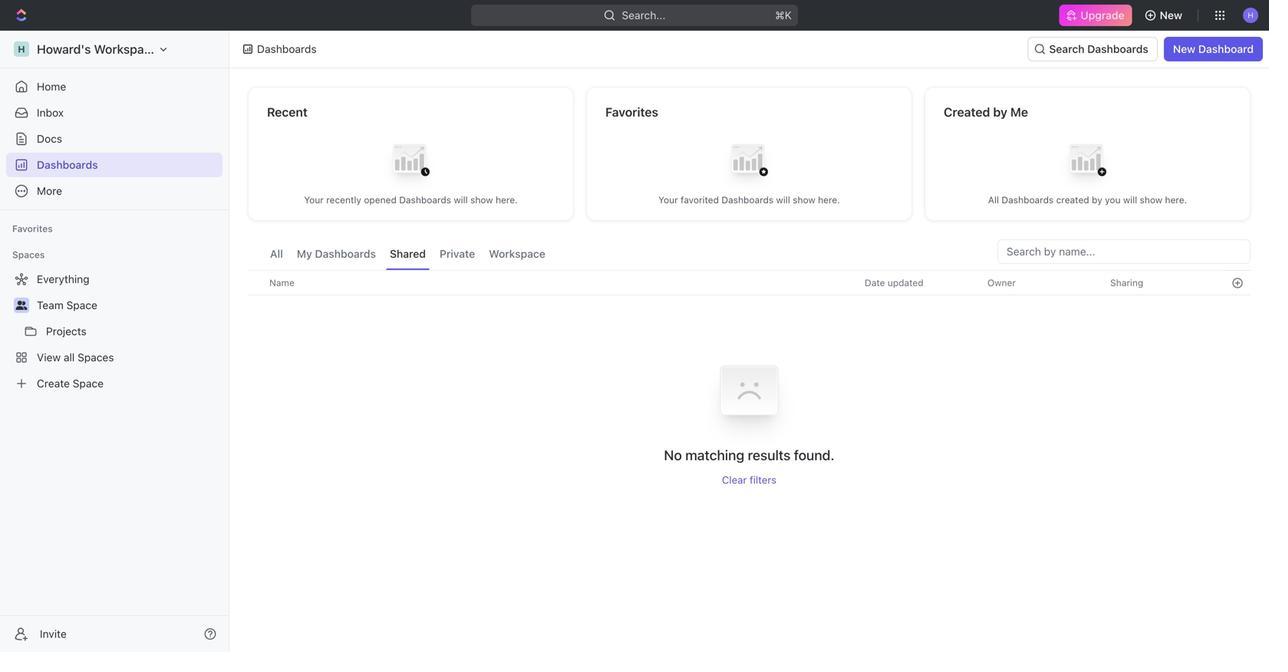 Task type: locate. For each thing, give the bounding box(es) containing it.
new inside button
[[1160, 9, 1182, 21]]

your
[[304, 195, 324, 205], [658, 195, 678, 205]]

1 vertical spatial favorites
[[12, 223, 53, 234]]

1 vertical spatial spaces
[[78, 351, 114, 364]]

tree containing everything
[[6, 267, 223, 396]]

team space link
[[37, 293, 219, 318]]

all for all dashboards created by you will show here.
[[988, 195, 999, 205]]

1 horizontal spatial your
[[658, 195, 678, 205]]

upgrade
[[1081, 9, 1125, 21]]

search dashboards button
[[1028, 37, 1158, 61]]

1 horizontal spatial will
[[776, 195, 790, 205]]

spaces down favorites button
[[12, 249, 45, 260]]

0 vertical spatial new
[[1160, 9, 1182, 21]]

workspace right "private"
[[489, 247, 545, 260]]

2 horizontal spatial will
[[1123, 195, 1137, 205]]

date
[[865, 277, 885, 288]]

1 horizontal spatial workspace
[[489, 247, 545, 260]]

by left me
[[993, 105, 1007, 119]]

by left you
[[1092, 195, 1102, 205]]

space for create space
[[73, 377, 104, 390]]

0 vertical spatial workspace
[[94, 42, 158, 56]]

create space
[[37, 377, 104, 390]]

view
[[37, 351, 61, 364]]

updated
[[888, 277, 924, 288]]

1 horizontal spatial by
[[1092, 195, 1102, 205]]

1 horizontal spatial all
[[988, 195, 999, 205]]

h up dashboard
[[1248, 11, 1254, 19]]

no recent dashboards image
[[380, 132, 442, 194]]

your for favorites
[[658, 195, 678, 205]]

howard's workspace
[[37, 42, 158, 56]]

will up "private"
[[454, 195, 468, 205]]

1 vertical spatial space
[[73, 377, 104, 390]]

all button
[[266, 239, 287, 270]]

0 horizontal spatial all
[[270, 247, 283, 260]]

2 your from the left
[[658, 195, 678, 205]]

space
[[66, 299, 97, 312], [73, 377, 104, 390]]

by
[[993, 105, 1007, 119], [1092, 195, 1102, 205]]

new inside button
[[1173, 43, 1196, 55]]

tree
[[6, 267, 223, 396]]

0 horizontal spatial workspace
[[94, 42, 158, 56]]

1 vertical spatial workspace
[[489, 247, 545, 260]]

everything
[[37, 273, 89, 285]]

team
[[37, 299, 64, 312]]

h left howard's at the left top of the page
[[18, 44, 25, 54]]

0 vertical spatial favorites
[[605, 105, 658, 119]]

no matching results found.
[[664, 447, 835, 463]]

filters
[[750, 474, 777, 486]]

1 show from the left
[[470, 195, 493, 205]]

dashboards link
[[6, 153, 223, 177]]

space up 'projects'
[[66, 299, 97, 312]]

all
[[988, 195, 999, 205], [270, 247, 283, 260]]

0 vertical spatial space
[[66, 299, 97, 312]]

dashboards inside 'sidebar' navigation
[[37, 158, 98, 171]]

private button
[[436, 239, 479, 270]]

no matching results found. row
[[248, 345, 1251, 486]]

no created by me dashboards image
[[1057, 132, 1118, 194]]

row
[[248, 270, 1251, 295]]

home link
[[6, 74, 223, 99]]

2 horizontal spatial show
[[1140, 195, 1162, 205]]

workspace up home "link" on the left of page
[[94, 42, 158, 56]]

everything link
[[6, 267, 219, 292]]

projects
[[46, 325, 87, 338]]

workspace
[[94, 42, 158, 56], [489, 247, 545, 260]]

shared button
[[386, 239, 430, 270]]

dashboards up more at the left top of the page
[[37, 158, 98, 171]]

no data image
[[703, 345, 795, 446]]

show
[[470, 195, 493, 205], [793, 195, 815, 205], [1140, 195, 1162, 205]]

0 horizontal spatial favorites
[[12, 223, 53, 234]]

2 here. from the left
[[818, 195, 840, 205]]

1 horizontal spatial spaces
[[78, 351, 114, 364]]

private
[[440, 247, 475, 260]]

2 will from the left
[[776, 195, 790, 205]]

0 vertical spatial all
[[988, 195, 999, 205]]

1 horizontal spatial favorites
[[605, 105, 658, 119]]

0 vertical spatial spaces
[[12, 249, 45, 260]]

h
[[1248, 11, 1254, 19], [18, 44, 25, 54]]

0 horizontal spatial show
[[470, 195, 493, 205]]

will down no favorited dashboards image at the right of the page
[[776, 195, 790, 205]]

opened
[[364, 195, 397, 205]]

your left the recently at the left top
[[304, 195, 324, 205]]

docs
[[37, 132, 62, 145]]

docs link
[[6, 127, 223, 151]]

0 horizontal spatial here.
[[496, 195, 518, 205]]

1 horizontal spatial here.
[[818, 195, 840, 205]]

3 show from the left
[[1140, 195, 1162, 205]]

3 will from the left
[[1123, 195, 1137, 205]]

all for all
[[270, 247, 283, 260]]

clear filters
[[722, 474, 777, 486]]

all inside button
[[270, 247, 283, 260]]

inbox
[[37, 106, 64, 119]]

here.
[[496, 195, 518, 205], [818, 195, 840, 205], [1165, 195, 1187, 205]]

space down view all spaces at the left bottom of the page
[[73, 377, 104, 390]]

1 your from the left
[[304, 195, 324, 205]]

0 vertical spatial by
[[993, 105, 1007, 119]]

0 horizontal spatial h
[[18, 44, 25, 54]]

more button
[[6, 179, 223, 203]]

your recently opened dashboards will show here.
[[304, 195, 518, 205]]

tab list
[[266, 239, 549, 270]]

dashboards left created on the top right
[[1002, 195, 1054, 205]]

you
[[1105, 195, 1121, 205]]

your left favorited
[[658, 195, 678, 205]]

spaces
[[12, 249, 45, 260], [78, 351, 114, 364]]

search...
[[622, 9, 666, 21]]

dashboards down no recent dashboards image
[[399, 195, 451, 205]]

1 vertical spatial by
[[1092, 195, 1102, 205]]

spaces right all
[[78, 351, 114, 364]]

will
[[454, 195, 468, 205], [776, 195, 790, 205], [1123, 195, 1137, 205]]

your favorited dashboards will show here.
[[658, 195, 840, 205]]

new up new dashboard
[[1160, 9, 1182, 21]]

1 vertical spatial h
[[18, 44, 25, 54]]

2 horizontal spatial here.
[[1165, 195, 1187, 205]]

space inside the create space link
[[73, 377, 104, 390]]

dashboards
[[257, 43, 317, 55], [1087, 43, 1148, 55], [37, 158, 98, 171], [399, 195, 451, 205], [722, 195, 774, 205], [1002, 195, 1054, 205], [315, 247, 376, 260]]

upgrade link
[[1059, 5, 1132, 26]]

1 vertical spatial new
[[1173, 43, 1196, 55]]

new
[[1160, 9, 1182, 21], [1173, 43, 1196, 55]]

0 horizontal spatial will
[[454, 195, 468, 205]]

will right you
[[1123, 195, 1137, 205]]

1 vertical spatial all
[[270, 247, 283, 260]]

1 will from the left
[[454, 195, 468, 205]]

team space
[[37, 299, 97, 312]]

no matching results found. table
[[248, 270, 1251, 486]]

1 horizontal spatial h
[[1248, 11, 1254, 19]]

new down new button
[[1173, 43, 1196, 55]]

favorites
[[605, 105, 658, 119], [12, 223, 53, 234]]

0 vertical spatial h
[[1248, 11, 1254, 19]]

space inside team space link
[[66, 299, 97, 312]]

all
[[64, 351, 75, 364]]

invite
[[40, 628, 67, 640]]

your for recent
[[304, 195, 324, 205]]

1 horizontal spatial show
[[793, 195, 815, 205]]

0 horizontal spatial your
[[304, 195, 324, 205]]

dashboards down no favorited dashboards image at the right of the page
[[722, 195, 774, 205]]



Task type: vqa. For each thing, say whether or not it's contained in the screenshot.


Task type: describe. For each thing, give the bounding box(es) containing it.
clear
[[722, 474, 747, 486]]

inbox link
[[6, 101, 223, 125]]

recent
[[267, 105, 308, 119]]

clear filters button
[[722, 474, 777, 486]]

date updated
[[865, 277, 924, 288]]

dashboards up recent
[[257, 43, 317, 55]]

created
[[1056, 195, 1089, 205]]

favorites button
[[6, 219, 59, 238]]

no
[[664, 447, 682, 463]]

new dashboard button
[[1164, 37, 1263, 61]]

1 here. from the left
[[496, 195, 518, 205]]

no favorited dashboards image
[[719, 132, 780, 194]]

new button
[[1138, 3, 1192, 28]]

shared
[[390, 247, 426, 260]]

0 horizontal spatial spaces
[[12, 249, 45, 260]]

new for new
[[1160, 9, 1182, 21]]

found.
[[794, 447, 835, 463]]

dashboards down upgrade on the right top of page
[[1087, 43, 1148, 55]]

date updated button
[[856, 271, 933, 295]]

h button
[[1238, 3, 1263, 28]]

results
[[748, 447, 791, 463]]

howard's workspace, , element
[[14, 41, 29, 57]]

matching
[[685, 447, 744, 463]]

search dashboards
[[1049, 43, 1148, 55]]

create space link
[[6, 371, 219, 396]]

row containing name
[[248, 270, 1251, 295]]

created
[[944, 105, 990, 119]]

owner
[[988, 277, 1016, 288]]

favorited
[[681, 195, 719, 205]]

0 horizontal spatial by
[[993, 105, 1007, 119]]

home
[[37, 80, 66, 93]]

projects link
[[46, 319, 219, 344]]

me
[[1010, 105, 1028, 119]]

my dashboards button
[[293, 239, 380, 270]]

recently
[[326, 195, 361, 205]]

all dashboards created by you will show here.
[[988, 195, 1187, 205]]

create
[[37, 377, 70, 390]]

my
[[297, 247, 312, 260]]

search
[[1049, 43, 1085, 55]]

created by me
[[944, 105, 1028, 119]]

h inside 'sidebar' navigation
[[18, 44, 25, 54]]

sidebar navigation
[[0, 31, 232, 652]]

⌘k
[[775, 9, 792, 21]]

Search by name... text field
[[1007, 240, 1241, 263]]

3 here. from the left
[[1165, 195, 1187, 205]]

favorites inside favorites button
[[12, 223, 53, 234]]

sharing
[[1110, 277, 1143, 288]]

view all spaces link
[[6, 345, 219, 370]]

workspace button
[[485, 239, 549, 270]]

dashboards right my
[[315, 247, 376, 260]]

new dashboard
[[1173, 43, 1254, 55]]

workspace inside button
[[489, 247, 545, 260]]

new for new dashboard
[[1173, 43, 1196, 55]]

workspace inside 'sidebar' navigation
[[94, 42, 158, 56]]

more
[[37, 185, 62, 197]]

spaces inside tree
[[78, 351, 114, 364]]

tab list containing all
[[266, 239, 549, 270]]

view all spaces
[[37, 351, 114, 364]]

name
[[269, 277, 295, 288]]

howard's
[[37, 42, 91, 56]]

space for team space
[[66, 299, 97, 312]]

user group image
[[16, 301, 27, 310]]

dashboard
[[1198, 43, 1254, 55]]

2 show from the left
[[793, 195, 815, 205]]

h inside dropdown button
[[1248, 11, 1254, 19]]

tree inside 'sidebar' navigation
[[6, 267, 223, 396]]

my dashboards
[[297, 247, 376, 260]]



